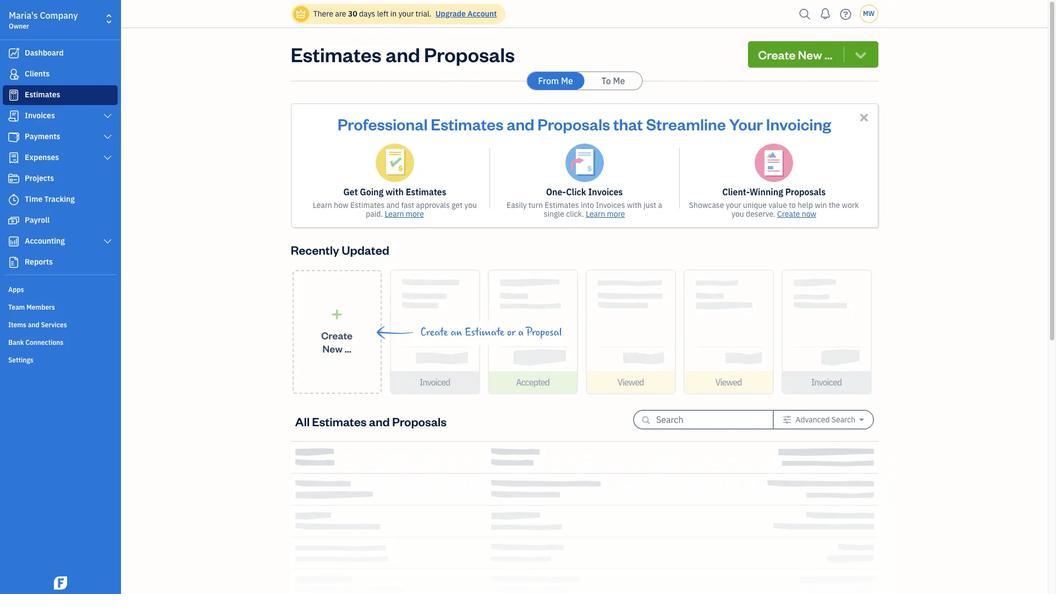 Task type: describe. For each thing, give the bounding box(es) containing it.
get
[[452, 200, 463, 210]]

30
[[348, 9, 358, 19]]

your inside showcase your unique value to help win the work you deserve.
[[726, 200, 742, 210]]

expenses link
[[3, 148, 118, 168]]

main element
[[0, 0, 149, 595]]

dashboard image
[[7, 48, 20, 59]]

advanced search
[[796, 415, 856, 425]]

get going with estimates image
[[376, 144, 414, 182]]

time
[[25, 194, 43, 204]]

showcase your unique value to help win the work you deserve.
[[690, 200, 860, 219]]

to
[[790, 200, 797, 210]]

1 horizontal spatial …
[[825, 47, 833, 62]]

team
[[8, 303, 25, 312]]

dashboard
[[25, 48, 64, 58]]

company
[[40, 10, 78, 21]]

go to help image
[[838, 6, 855, 22]]

estimates inside 'link'
[[25, 90, 60, 100]]

client-winning proposals
[[723, 187, 826, 198]]

2 viewed from the left
[[716, 377, 742, 388]]

owner
[[9, 22, 29, 30]]

invoice image
[[7, 111, 20, 122]]

0 horizontal spatial your
[[399, 9, 414, 19]]

payments link
[[3, 127, 118, 147]]

you inside learn how estimates and fast approvals get you paid.
[[465, 200, 477, 210]]

items and services link
[[3, 317, 118, 333]]

payroll
[[25, 215, 50, 225]]

into
[[581, 200, 595, 210]]

1 viewed from the left
[[618, 377, 644, 388]]

projects
[[25, 173, 54, 183]]

payments
[[25, 132, 60, 141]]

a inside easily turn estimates into invoices with just a single click.
[[659, 200, 663, 210]]

one-click invoices
[[546, 187, 623, 198]]

time tracking link
[[3, 190, 118, 210]]

learn how estimates and fast approvals get you paid.
[[313, 200, 477, 219]]

crown image
[[295, 8, 307, 20]]

estimates inside learn how estimates and fast approvals get you paid.
[[351, 200, 385, 210]]

team members
[[8, 303, 55, 312]]

chevrondown image
[[854, 47, 869, 62]]

timer image
[[7, 194, 20, 205]]

plus image
[[331, 309, 344, 320]]

client-winning proposals image
[[755, 144, 794, 182]]

mw
[[864, 9, 875, 18]]

chevron large down image for payments
[[103, 133, 113, 141]]

2 invoiced from the left
[[812, 377, 842, 388]]

single
[[544, 209, 565, 219]]

professional estimates and proposals that streamline your invoicing
[[338, 113, 832, 134]]

connections
[[25, 339, 63, 347]]

upgrade account link
[[434, 9, 497, 19]]

report image
[[7, 257, 20, 268]]

all estimates and proposals
[[295, 414, 447, 429]]

items
[[8, 321, 26, 329]]

create now
[[778, 209, 817, 219]]

payroll link
[[3, 211, 118, 231]]

or
[[507, 326, 516, 339]]

caretdown image
[[860, 416, 865, 424]]

learn for one-click invoices
[[586, 209, 606, 219]]

… inside create new …
[[345, 342, 352, 355]]

estimates and proposals
[[291, 41, 515, 67]]

trial.
[[416, 9, 432, 19]]

there
[[314, 9, 334, 19]]

1 horizontal spatial new
[[799, 47, 823, 62]]

to
[[602, 75, 611, 86]]

maria's company owner
[[9, 10, 78, 30]]

estimates link
[[3, 85, 118, 105]]

get going with estimates
[[344, 187, 447, 198]]

easily
[[507, 200, 527, 210]]

accounting link
[[3, 232, 118, 252]]

apps
[[8, 286, 24, 294]]

advanced search button
[[775, 411, 873, 429]]

project image
[[7, 173, 20, 184]]

expense image
[[7, 152, 20, 163]]

going
[[360, 187, 384, 198]]

tracking
[[44, 194, 75, 204]]

recently updated
[[291, 242, 390, 258]]

dashboard link
[[3, 43, 118, 63]]

estimate image
[[7, 90, 20, 101]]

new inside create new …
[[323, 342, 343, 355]]

settings link
[[3, 352, 118, 368]]

me for to me
[[614, 75, 626, 86]]

Search text field
[[657, 411, 756, 429]]

accounting
[[25, 236, 65, 246]]

the
[[829, 200, 841, 210]]

services
[[41, 321, 67, 329]]

deserve.
[[747, 209, 776, 219]]

turn
[[529, 200, 543, 210]]

unique
[[744, 200, 767, 210]]

with inside easily turn estimates into invoices with just a single click.
[[627, 200, 642, 210]]

reports
[[25, 257, 53, 267]]

client image
[[7, 69, 20, 80]]

1 invoiced from the left
[[420, 377, 450, 388]]

reports link
[[3, 253, 118, 272]]

winning
[[750, 187, 784, 198]]

advanced
[[796, 415, 830, 425]]

work
[[843, 200, 860, 210]]

showcase
[[690, 200, 725, 210]]

time tracking
[[25, 194, 75, 204]]

chart image
[[7, 236, 20, 247]]

invoices inside "link"
[[25, 111, 55, 121]]

an
[[451, 326, 463, 339]]

and inside main element
[[28, 321, 39, 329]]

me for from me
[[561, 75, 574, 86]]

money image
[[7, 215, 20, 226]]

in
[[391, 9, 397, 19]]

help
[[798, 200, 814, 210]]

one-click invoices image
[[566, 144, 604, 182]]

chevron large down image for invoices
[[103, 112, 113, 121]]

create new … button for create an estimate or a proposal
[[293, 270, 382, 394]]



Task type: vqa. For each thing, say whether or not it's contained in the screenshot.
crown "image" at the top
yes



Task type: locate. For each thing, give the bounding box(es) containing it.
me
[[561, 75, 574, 86], [614, 75, 626, 86]]

1 chevron large down image from the top
[[103, 112, 113, 121]]

0 horizontal spatial you
[[465, 200, 477, 210]]

0 horizontal spatial new
[[323, 342, 343, 355]]

settings image
[[783, 416, 792, 424]]

your down client-
[[726, 200, 742, 210]]

more down get going with estimates
[[406, 209, 424, 219]]

learn left how
[[313, 200, 332, 210]]

create new …
[[759, 47, 833, 62], [322, 329, 353, 355]]

2 me from the left
[[614, 75, 626, 86]]

more
[[406, 209, 424, 219], [607, 209, 626, 219]]

estimates
[[291, 41, 382, 67], [25, 90, 60, 100], [431, 113, 504, 134], [406, 187, 447, 198], [351, 200, 385, 210], [545, 200, 579, 210], [312, 414, 367, 429]]

client-
[[723, 187, 750, 198]]

clients link
[[3, 64, 118, 84]]

you right get
[[465, 200, 477, 210]]

updated
[[342, 242, 390, 258]]

learn more for with
[[385, 209, 424, 219]]

invoices up into
[[589, 187, 623, 198]]

0 vertical spatial invoices
[[25, 111, 55, 121]]

create new … button
[[749, 41, 879, 68], [293, 270, 382, 394]]

3 chevron large down image from the top
[[103, 154, 113, 162]]

days
[[359, 9, 376, 19]]

with up learn how estimates and fast approvals get you paid.
[[386, 187, 404, 198]]

create new … down "search" icon
[[759, 47, 833, 62]]

2 more from the left
[[607, 209, 626, 219]]

0 horizontal spatial create new …
[[322, 329, 353, 355]]

invoicing
[[767, 113, 832, 134]]

1 vertical spatial …
[[345, 342, 352, 355]]

1 vertical spatial create new … button
[[293, 270, 382, 394]]

chevron large down image for expenses
[[103, 154, 113, 162]]

with left just
[[627, 200, 642, 210]]

get
[[344, 187, 358, 198]]

from
[[538, 75, 559, 86]]

settings
[[8, 356, 33, 364]]

from me link
[[527, 72, 585, 90]]

projects link
[[3, 169, 118, 189]]

a right or
[[519, 326, 524, 339]]

invoices link
[[3, 106, 118, 126]]

0 vertical spatial new
[[799, 47, 823, 62]]

payment image
[[7, 132, 20, 143]]

your
[[399, 9, 414, 19], [726, 200, 742, 210]]

0 vertical spatial a
[[659, 200, 663, 210]]

learn more right click.
[[586, 209, 626, 219]]

freshbooks image
[[52, 577, 69, 590]]

apps link
[[3, 281, 118, 298]]

1 vertical spatial with
[[627, 200, 642, 210]]

0 horizontal spatial learn more
[[385, 209, 424, 219]]

clients
[[25, 69, 50, 79]]

streamline
[[647, 113, 727, 134]]

click
[[567, 187, 587, 198]]

create new … button for estimates and proposals
[[749, 41, 879, 68]]

viewed
[[618, 377, 644, 388], [716, 377, 742, 388]]

create
[[759, 47, 796, 62], [778, 209, 801, 219], [421, 326, 448, 339], [322, 329, 353, 342]]

1 horizontal spatial with
[[627, 200, 642, 210]]

create new … down "plus" image
[[322, 329, 353, 355]]

chevron large down image inside 'payments' link
[[103, 133, 113, 141]]

0 horizontal spatial …
[[345, 342, 352, 355]]

learn right paid.
[[385, 209, 404, 219]]

0 horizontal spatial me
[[561, 75, 574, 86]]

with
[[386, 187, 404, 198], [627, 200, 642, 210]]

0 vertical spatial chevron large down image
[[103, 112, 113, 121]]

chevron large down image inside the expenses link
[[103, 154, 113, 162]]

new down "plus" image
[[323, 342, 343, 355]]

0 vertical spatial with
[[386, 187, 404, 198]]

mw button
[[860, 4, 879, 23]]

close image
[[859, 111, 871, 124]]

how
[[334, 200, 349, 210]]

now
[[803, 209, 817, 219]]

1 horizontal spatial me
[[614, 75, 626, 86]]

1 horizontal spatial create new … button
[[749, 41, 879, 68]]

estimate
[[465, 326, 505, 339]]

a right just
[[659, 200, 663, 210]]

1 horizontal spatial a
[[659, 200, 663, 210]]

there are 30 days left in your trial. upgrade account
[[314, 9, 497, 19]]

all
[[295, 414, 310, 429]]

chevron large down image down "estimates" 'link'
[[103, 112, 113, 121]]

1 me from the left
[[561, 75, 574, 86]]

0 horizontal spatial create new … button
[[293, 270, 382, 394]]

0 horizontal spatial a
[[519, 326, 524, 339]]

paid.
[[366, 209, 383, 219]]

account
[[468, 9, 497, 19]]

learn right click.
[[586, 209, 606, 219]]

1 vertical spatial new
[[323, 342, 343, 355]]

0 horizontal spatial more
[[406, 209, 424, 219]]

0 vertical spatial …
[[825, 47, 833, 62]]

1 horizontal spatial viewed
[[716, 377, 742, 388]]

0 vertical spatial your
[[399, 9, 414, 19]]

and inside learn how estimates and fast approvals get you paid.
[[387, 200, 400, 210]]

1 horizontal spatial learn
[[385, 209, 404, 219]]

1 horizontal spatial create new …
[[759, 47, 833, 62]]

fast
[[402, 200, 415, 210]]

1 vertical spatial a
[[519, 326, 524, 339]]

from me
[[538, 75, 574, 86]]

easily turn estimates into invoices with just a single click.
[[507, 200, 663, 219]]

invoices inside easily turn estimates into invoices with just a single click.
[[596, 200, 626, 210]]

to me
[[602, 75, 626, 86]]

2 vertical spatial chevron large down image
[[103, 154, 113, 162]]

learn for get going with estimates
[[385, 209, 404, 219]]

expenses
[[25, 152, 59, 162]]

0 horizontal spatial invoiced
[[420, 377, 450, 388]]

search image
[[797, 6, 814, 22]]

chevron large down image
[[103, 237, 113, 246]]

bank connections
[[8, 339, 63, 347]]

1 horizontal spatial more
[[607, 209, 626, 219]]

win
[[815, 200, 828, 210]]

2 horizontal spatial learn
[[586, 209, 606, 219]]

1 horizontal spatial invoiced
[[812, 377, 842, 388]]

1 horizontal spatial your
[[726, 200, 742, 210]]

your right in
[[399, 9, 414, 19]]

2 vertical spatial invoices
[[596, 200, 626, 210]]

new down "search" icon
[[799, 47, 823, 62]]

learn more for invoices
[[586, 209, 626, 219]]

estimates inside easily turn estimates into invoices with just a single click.
[[545, 200, 579, 210]]

value
[[769, 200, 788, 210]]

recently
[[291, 242, 340, 258]]

chevron large down image up the expenses link
[[103, 133, 113, 141]]

me right from
[[561, 75, 574, 86]]

0 horizontal spatial with
[[386, 187, 404, 198]]

professional
[[338, 113, 428, 134]]

learn more down get going with estimates
[[385, 209, 424, 219]]

your
[[730, 113, 764, 134]]

1 learn more from the left
[[385, 209, 424, 219]]

more for with
[[406, 209, 424, 219]]

1 vertical spatial chevron large down image
[[103, 133, 113, 141]]

1 horizontal spatial you
[[732, 209, 745, 219]]

you inside showcase your unique value to help win the work you deserve.
[[732, 209, 745, 219]]

1 horizontal spatial learn more
[[586, 209, 626, 219]]

learn
[[313, 200, 332, 210], [385, 209, 404, 219], [586, 209, 606, 219]]

2 learn more from the left
[[586, 209, 626, 219]]

1 vertical spatial create new …
[[322, 329, 353, 355]]

learn more
[[385, 209, 424, 219], [586, 209, 626, 219]]

0 horizontal spatial learn
[[313, 200, 332, 210]]

invoices right into
[[596, 200, 626, 210]]

you down client-
[[732, 209, 745, 219]]

more right into
[[607, 209, 626, 219]]

0 vertical spatial create new …
[[759, 47, 833, 62]]

notifications image
[[817, 3, 835, 25]]

1 vertical spatial your
[[726, 200, 742, 210]]

chevron large down image down 'payments' link
[[103, 154, 113, 162]]

team members link
[[3, 299, 118, 315]]

proposals
[[424, 41, 515, 67], [538, 113, 611, 134], [786, 187, 826, 198], [392, 414, 447, 429]]

accepted
[[516, 377, 550, 388]]

create an estimate or a proposal
[[421, 326, 562, 339]]

one-
[[546, 187, 567, 198]]

2 chevron large down image from the top
[[103, 133, 113, 141]]

invoices up 'payments'
[[25, 111, 55, 121]]

to me link
[[585, 72, 642, 90]]

1 more from the left
[[406, 209, 424, 219]]

0 horizontal spatial viewed
[[618, 377, 644, 388]]

more for invoices
[[607, 209, 626, 219]]

are
[[335, 9, 347, 19]]

bank
[[8, 339, 24, 347]]

chevron large down image
[[103, 112, 113, 121], [103, 133, 113, 141], [103, 154, 113, 162]]

upgrade
[[436, 9, 466, 19]]

1 vertical spatial invoices
[[589, 187, 623, 198]]

learn inside learn how estimates and fast approvals get you paid.
[[313, 200, 332, 210]]

items and services
[[8, 321, 67, 329]]

0 vertical spatial create new … button
[[749, 41, 879, 68]]

me right to in the top right of the page
[[614, 75, 626, 86]]

invoiced
[[420, 377, 450, 388], [812, 377, 842, 388]]

that
[[614, 113, 643, 134]]

just
[[644, 200, 657, 210]]



